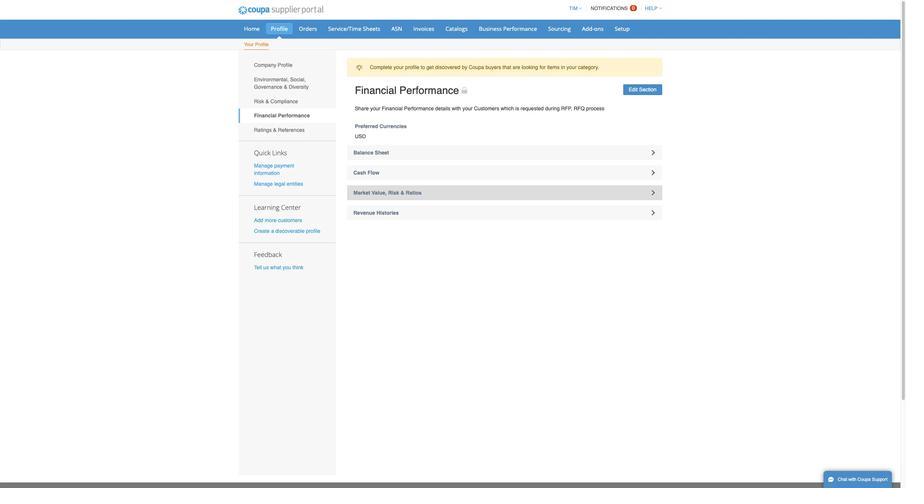 Task type: vqa. For each thing, say whether or not it's contained in the screenshot.
1st Manage from the bottom
yes



Task type: locate. For each thing, give the bounding box(es) containing it.
1 vertical spatial coupa
[[858, 477, 871, 483]]

details
[[435, 106, 451, 112]]

profile
[[271, 25, 288, 32], [255, 42, 269, 47], [278, 62, 293, 68]]

risk & compliance
[[254, 98, 298, 104]]

1 vertical spatial financial performance
[[254, 113, 310, 119]]

quick links
[[254, 148, 287, 157]]

discoverable
[[276, 228, 305, 234]]

market value, risk & ratios heading
[[347, 186, 662, 200]]

your profile
[[244, 42, 269, 47]]

financial up share
[[355, 85, 397, 96]]

performance up details
[[400, 85, 459, 96]]

0 vertical spatial risk
[[254, 98, 264, 104]]

quick
[[254, 148, 271, 157]]

cash flow button
[[347, 165, 662, 180]]

learning
[[254, 203, 280, 212]]

add-
[[582, 25, 594, 32]]

cash flow heading
[[347, 165, 662, 180]]

0
[[632, 5, 635, 11]]

section
[[639, 87, 657, 93]]

financial up 'ratings'
[[254, 113, 277, 119]]

setup link
[[610, 23, 635, 34]]

financial
[[355, 85, 397, 96], [382, 106, 403, 112], [254, 113, 277, 119]]

tell us what you think
[[254, 265, 304, 271]]

support
[[872, 477, 888, 483]]

rfp,
[[561, 106, 572, 112]]

in
[[561, 64, 565, 70]]

get
[[427, 64, 434, 70]]

create a discoverable profile
[[254, 228, 320, 234]]

help link
[[642, 6, 662, 11]]

share
[[355, 106, 369, 112]]

profile for company profile
[[278, 62, 293, 68]]

coupa inside alert
[[469, 64, 484, 70]]

1 horizontal spatial coupa
[[858, 477, 871, 483]]

navigation
[[566, 1, 662, 16]]

environmental, social, governance & diversity
[[254, 77, 309, 90]]

1 vertical spatial profile
[[255, 42, 269, 47]]

coupa supplier portal image
[[233, 1, 329, 20]]

profile up environmental, social, governance & diversity link
[[278, 62, 293, 68]]

profile inside profile link
[[271, 25, 288, 32]]

2 vertical spatial profile
[[278, 62, 293, 68]]

0 horizontal spatial with
[[452, 106, 461, 112]]

& down governance
[[266, 98, 269, 104]]

tell us what you think button
[[254, 264, 304, 271]]

your left customers
[[463, 106, 473, 112]]

profile inside company profile link
[[278, 62, 293, 68]]

process
[[586, 106, 605, 112]]

preferred
[[355, 123, 378, 129]]

histories
[[377, 210, 399, 216]]

2 vertical spatial financial
[[254, 113, 277, 119]]

add more customers
[[254, 217, 302, 223]]

feedback
[[254, 250, 282, 259]]

1 horizontal spatial financial performance
[[355, 85, 459, 96]]

profile left to
[[405, 64, 419, 70]]

1 horizontal spatial profile
[[405, 64, 419, 70]]

0 horizontal spatial risk
[[254, 98, 264, 104]]

notifications 0
[[591, 5, 635, 11]]

& left diversity
[[284, 84, 287, 90]]

your right complete
[[394, 64, 404, 70]]

invoices
[[414, 25, 435, 32]]

coupa
[[469, 64, 484, 70], [858, 477, 871, 483]]

edit section
[[629, 87, 657, 93]]

orders
[[299, 25, 317, 32]]

ratings & references link
[[238, 123, 336, 137]]

category.
[[578, 64, 599, 70]]

your
[[394, 64, 404, 70], [567, 64, 577, 70], [370, 106, 380, 112], [463, 106, 473, 112]]

risk inside "link"
[[254, 98, 264, 104]]

0 vertical spatial financial performance
[[355, 85, 459, 96]]

add more customers link
[[254, 217, 302, 223]]

2 manage from the top
[[254, 181, 273, 187]]

profile inside complete your profile to get discovered by coupa buyers that are looking for items in your category. alert
[[405, 64, 419, 70]]

1 horizontal spatial with
[[849, 477, 857, 483]]

financial performance down compliance
[[254, 113, 310, 119]]

manage up the information
[[254, 163, 273, 169]]

profile
[[405, 64, 419, 70], [306, 228, 320, 234]]

performance right the business on the top
[[503, 25, 537, 32]]

financial performance down to
[[355, 85, 459, 96]]

risk right value,
[[388, 190, 399, 196]]

with
[[452, 106, 461, 112], [849, 477, 857, 483]]

currencies
[[380, 123, 407, 129]]

by
[[462, 64, 467, 70]]

0 horizontal spatial coupa
[[469, 64, 484, 70]]

manage for manage payment information
[[254, 163, 273, 169]]

1 horizontal spatial risk
[[388, 190, 399, 196]]

1 vertical spatial manage
[[254, 181, 273, 187]]

environmental,
[[254, 77, 289, 83]]

0 vertical spatial manage
[[254, 163, 273, 169]]

what
[[270, 265, 281, 271]]

1 vertical spatial financial
[[382, 106, 403, 112]]

profile right 'discoverable'
[[306, 228, 320, 234]]

performance up the references on the left of the page
[[278, 113, 310, 119]]

cash
[[354, 170, 366, 176]]

profile inside your profile link
[[255, 42, 269, 47]]

share your financial performance details with your customers which is requested during rfp, rfq process
[[355, 106, 605, 112]]

& right 'ratings'
[[273, 127, 277, 133]]

with inside button
[[849, 477, 857, 483]]

center
[[281, 203, 301, 212]]

profile right your
[[255, 42, 269, 47]]

add-ons
[[582, 25, 604, 32]]

service/time
[[328, 25, 362, 32]]

0 vertical spatial profile
[[405, 64, 419, 70]]

tell
[[254, 265, 262, 271]]

1 vertical spatial profile
[[306, 228, 320, 234]]

with right details
[[452, 106, 461, 112]]

market value, risk & ratios
[[354, 190, 422, 196]]

1 vertical spatial with
[[849, 477, 857, 483]]

manage legal entities
[[254, 181, 303, 187]]

your right in
[[567, 64, 577, 70]]

rfq
[[574, 106, 585, 112]]

manage payment information link
[[254, 163, 294, 176]]

navigation containing notifications 0
[[566, 1, 662, 16]]

profile down coupa supplier portal 'image' on the left top
[[271, 25, 288, 32]]

is
[[516, 106, 519, 112]]

coupa left support
[[858, 477, 871, 483]]

risk down governance
[[254, 98, 264, 104]]

entities
[[287, 181, 303, 187]]

1 manage from the top
[[254, 163, 273, 169]]

edit
[[629, 87, 638, 93]]

financial up currencies
[[382, 106, 403, 112]]

manage inside manage payment information
[[254, 163, 273, 169]]

& inside "link"
[[266, 98, 269, 104]]

cash flow
[[354, 170, 380, 176]]

service/time sheets
[[328, 25, 380, 32]]

references
[[278, 127, 305, 133]]

& left ratios
[[401, 190, 404, 196]]

diversity
[[289, 84, 309, 90]]

manage down the information
[[254, 181, 273, 187]]

0 vertical spatial profile
[[271, 25, 288, 32]]

risk
[[254, 98, 264, 104], [388, 190, 399, 196]]

your right share
[[370, 106, 380, 112]]

revenue histories
[[354, 210, 399, 216]]

asn link
[[387, 23, 407, 34]]

manage legal entities link
[[254, 181, 303, 187]]

with right chat
[[849, 477, 857, 483]]

1 vertical spatial risk
[[388, 190, 399, 196]]

flow
[[368, 170, 380, 176]]

coupa right by in the top of the page
[[469, 64, 484, 70]]

0 vertical spatial coupa
[[469, 64, 484, 70]]



Task type: describe. For each thing, give the bounding box(es) containing it.
create a discoverable profile link
[[254, 228, 320, 234]]

help
[[645, 6, 658, 11]]

0 horizontal spatial profile
[[306, 228, 320, 234]]

you
[[283, 265, 291, 271]]

during
[[545, 106, 560, 112]]

orders link
[[294, 23, 322, 34]]

balance sheet button
[[347, 145, 662, 160]]

your
[[244, 42, 254, 47]]

chat with coupa support button
[[824, 471, 892, 488]]

invoices link
[[409, 23, 439, 34]]

to
[[421, 64, 425, 70]]

create
[[254, 228, 270, 234]]

balance sheet heading
[[347, 145, 662, 160]]

information
[[254, 170, 280, 176]]

legal
[[274, 181, 285, 187]]

chat with coupa support
[[838, 477, 888, 483]]

0 vertical spatial financial
[[355, 85, 397, 96]]

0 vertical spatial with
[[452, 106, 461, 112]]

items
[[547, 64, 560, 70]]

risk & compliance link
[[238, 94, 336, 109]]

tim link
[[566, 6, 582, 11]]

catalogs
[[446, 25, 468, 32]]

revenue histories button
[[347, 206, 662, 220]]

financial performance link
[[238, 109, 336, 123]]

are
[[513, 64, 520, 70]]

performance left details
[[404, 106, 434, 112]]

complete your profile to get discovered by coupa buyers that are looking for items in your category.
[[370, 64, 599, 70]]

risk inside dropdown button
[[388, 190, 399, 196]]

complete your profile to get discovered by coupa buyers that are looking for items in your category. alert
[[347, 58, 662, 77]]

service/time sheets link
[[323, 23, 385, 34]]

company profile
[[254, 62, 293, 68]]

compliance
[[271, 98, 298, 104]]

asn
[[392, 25, 402, 32]]

business performance
[[479, 25, 537, 32]]

payment
[[274, 163, 294, 169]]

coupa inside button
[[858, 477, 871, 483]]

0 horizontal spatial financial performance
[[254, 113, 310, 119]]

add
[[254, 217, 263, 223]]

manage payment information
[[254, 163, 294, 176]]

setup
[[615, 25, 630, 32]]

your profile link
[[244, 40, 269, 50]]

for
[[540, 64, 546, 70]]

market value, risk & ratios button
[[347, 186, 662, 200]]

company profile link
[[238, 58, 336, 72]]

think
[[293, 265, 304, 271]]

customers
[[278, 217, 302, 223]]

balance
[[354, 150, 374, 156]]

value,
[[372, 190, 387, 196]]

links
[[272, 148, 287, 157]]

balance sheet
[[354, 150, 389, 156]]

company
[[254, 62, 276, 68]]

more
[[265, 217, 277, 223]]

manage for manage legal entities
[[254, 181, 273, 187]]

a
[[271, 228, 274, 234]]

social,
[[290, 77, 306, 83]]

home
[[244, 25, 260, 32]]

ratios
[[406, 190, 422, 196]]

& inside dropdown button
[[401, 190, 404, 196]]

environmental, social, governance & diversity link
[[238, 72, 336, 94]]

customers
[[474, 106, 499, 112]]

which
[[501, 106, 514, 112]]

governance
[[254, 84, 282, 90]]

notifications
[[591, 6, 628, 11]]

looking
[[522, 64, 538, 70]]

edit section link
[[623, 85, 662, 95]]

revenue
[[354, 210, 375, 216]]

& inside environmental, social, governance & diversity
[[284, 84, 287, 90]]

business
[[479, 25, 502, 32]]

profile for your profile
[[255, 42, 269, 47]]

add-ons link
[[577, 23, 609, 34]]

sheet
[[375, 150, 389, 156]]

ons
[[594, 25, 604, 32]]

learning center
[[254, 203, 301, 212]]

catalogs link
[[441, 23, 473, 34]]

revenue histories heading
[[347, 206, 662, 220]]

profile link
[[266, 23, 293, 34]]

tim
[[569, 6, 578, 11]]

market
[[354, 190, 370, 196]]

buyers
[[486, 64, 501, 70]]

performance inside "link"
[[503, 25, 537, 32]]

preferred currencies
[[355, 123, 407, 129]]



